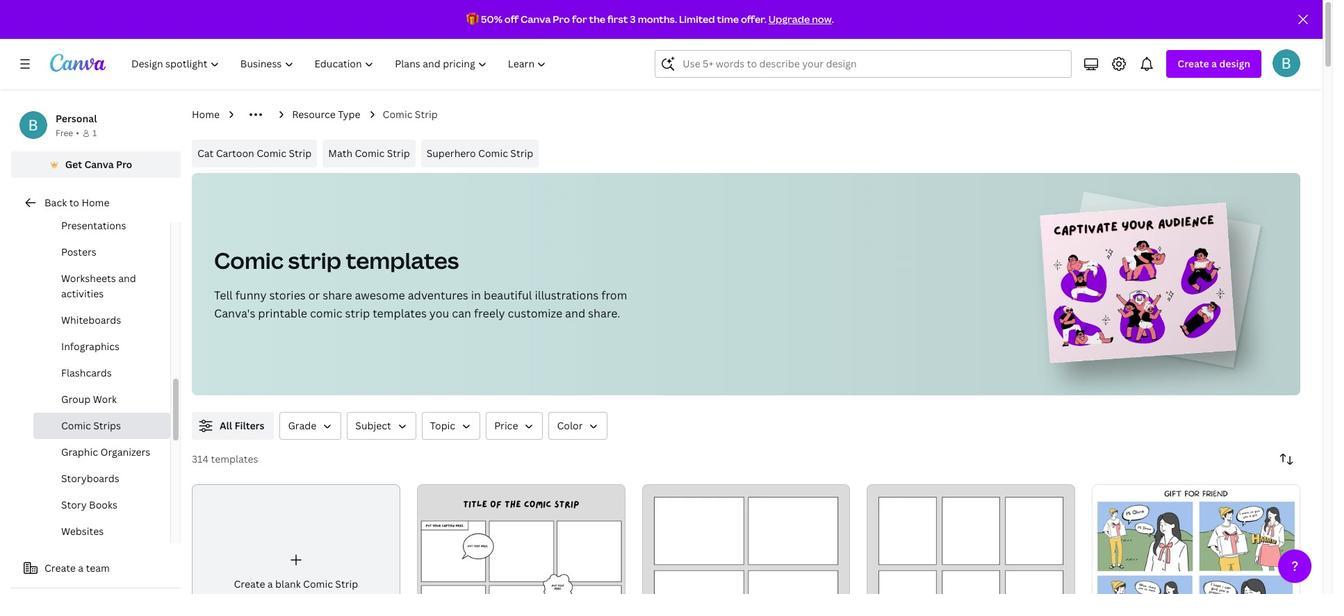 Task type: vqa. For each thing, say whether or not it's contained in the screenshot.
middle Create
yes



Task type: locate. For each thing, give the bounding box(es) containing it.
months.
[[638, 13, 677, 26]]

a left 'design'
[[1212, 57, 1217, 70]]

organizers
[[100, 446, 150, 459]]

templates up 'awesome'
[[346, 245, 459, 275]]

activities
[[61, 287, 104, 300]]

0 horizontal spatial create
[[44, 562, 76, 575]]

get canva pro
[[65, 158, 132, 171]]

create
[[1178, 57, 1210, 70], [44, 562, 76, 575], [234, 578, 265, 591]]

1 horizontal spatial a
[[268, 578, 273, 591]]

subject
[[356, 419, 391, 432]]

1 vertical spatial and
[[565, 306, 586, 321]]

create for create a team
[[44, 562, 76, 575]]

graphic organizers link
[[33, 439, 170, 466]]

all filters button
[[192, 412, 274, 440]]

create a blank comic strip element
[[192, 485, 400, 594]]

home right to
[[82, 196, 110, 209]]

create a team
[[44, 562, 110, 575]]

worksheets and activities link
[[33, 266, 170, 307]]

strips
[[93, 419, 121, 432]]

and down illustrations
[[565, 306, 586, 321]]

a inside button
[[78, 562, 84, 575]]

stories
[[269, 288, 306, 303]]

0 vertical spatial and
[[118, 272, 136, 285]]

for
[[572, 13, 587, 26]]

create a design button
[[1167, 50, 1262, 78]]

beautiful
[[484, 288, 532, 303]]

0 horizontal spatial a
[[78, 562, 84, 575]]

blank 6 panel grid comic strip image
[[867, 485, 1076, 594]]

314 templates
[[192, 453, 258, 466]]

all filters
[[220, 419, 265, 432]]

time
[[717, 13, 739, 26]]

0 horizontal spatial strip
[[288, 245, 341, 275]]

cat cartoon comic strip
[[197, 147, 312, 160]]

1 horizontal spatial strip
[[345, 306, 370, 321]]

create inside dropdown button
[[1178, 57, 1210, 70]]

in
[[471, 288, 481, 303]]

comic strip templates image
[[1004, 173, 1301, 396], [1041, 203, 1236, 363]]

🎁 50% off canva pro for the first 3 months. limited time offer. upgrade now .
[[467, 13, 834, 26]]

1 vertical spatial home
[[82, 196, 110, 209]]

0 vertical spatial a
[[1212, 57, 1217, 70]]

•
[[76, 127, 79, 139]]

cat cartoon comic strip link
[[192, 140, 317, 168]]

home
[[192, 108, 220, 121], [82, 196, 110, 209]]

price
[[494, 419, 518, 432]]

home up cat
[[192, 108, 220, 121]]

canva inside button
[[84, 158, 114, 171]]

templates down all filters button
[[211, 453, 258, 466]]

1 vertical spatial strip
[[345, 306, 370, 321]]

upgrade now button
[[769, 13, 832, 26]]

templates
[[346, 245, 459, 275], [373, 306, 427, 321], [211, 453, 258, 466]]

1 vertical spatial canva
[[84, 158, 114, 171]]

comic right blank on the bottom of the page
[[303, 578, 333, 591]]

0 horizontal spatial canva
[[84, 158, 114, 171]]

Search search field
[[683, 51, 1063, 77]]

a inside dropdown button
[[1212, 57, 1217, 70]]

0 vertical spatial strip
[[288, 245, 341, 275]]

and inside tell funny stories or share awesome adventures in beautiful illustrations from canva's printable comic strip templates you can freely customize and share.
[[565, 306, 586, 321]]

a for design
[[1212, 57, 1217, 70]]

templates down 'awesome'
[[373, 306, 427, 321]]

posters link
[[33, 239, 170, 266]]

a left blank on the bottom of the page
[[268, 578, 273, 591]]

comic strip templates
[[214, 245, 459, 275]]

canva
[[521, 13, 551, 26], [84, 158, 114, 171]]

comic right cartoon
[[257, 147, 286, 160]]

1 vertical spatial create
[[44, 562, 76, 575]]

strip down share
[[345, 306, 370, 321]]

pro
[[553, 13, 570, 26], [116, 158, 132, 171]]

strip up the or
[[288, 245, 341, 275]]

2 vertical spatial create
[[234, 578, 265, 591]]

price button
[[486, 412, 543, 440]]

canva right get
[[84, 158, 114, 171]]

0 vertical spatial canva
[[521, 13, 551, 26]]

🎁
[[467, 13, 479, 26]]

blank 6 panel comic strip image
[[417, 485, 625, 594]]

adventures
[[408, 288, 469, 303]]

infographics link
[[33, 334, 170, 360]]

pro up back to home link
[[116, 158, 132, 171]]

None search field
[[655, 50, 1072, 78]]

subject button
[[347, 412, 416, 440]]

2 horizontal spatial create
[[1178, 57, 1210, 70]]

1 vertical spatial a
[[78, 562, 84, 575]]

can
[[452, 306, 471, 321]]

create inside button
[[44, 562, 76, 575]]

grade
[[288, 419, 317, 432]]

0 horizontal spatial home
[[82, 196, 110, 209]]

illustrations
[[535, 288, 599, 303]]

1 vertical spatial templates
[[373, 306, 427, 321]]

create left team
[[44, 562, 76, 575]]

pro left for
[[553, 13, 570, 26]]

create for create a design
[[1178, 57, 1210, 70]]

comic strip
[[383, 108, 438, 121]]

a left team
[[78, 562, 84, 575]]

storyboards link
[[33, 466, 170, 492]]

1 horizontal spatial canva
[[521, 13, 551, 26]]

off
[[505, 13, 519, 26]]

create left blank on the bottom of the page
[[234, 578, 265, 591]]

comic up funny
[[214, 245, 284, 275]]

and
[[118, 272, 136, 285], [565, 306, 586, 321]]

0 vertical spatial home
[[192, 108, 220, 121]]

top level navigation element
[[122, 50, 559, 78]]

work
[[93, 393, 117, 406]]

strip
[[415, 108, 438, 121], [289, 147, 312, 160], [387, 147, 410, 160], [511, 147, 533, 160], [335, 578, 358, 591]]

and down posters "link"
[[118, 272, 136, 285]]

comic
[[383, 108, 413, 121], [257, 147, 286, 160], [355, 147, 385, 160], [478, 147, 508, 160], [214, 245, 284, 275], [61, 419, 91, 432], [303, 578, 333, 591]]

create left 'design'
[[1178, 57, 1210, 70]]

customize
[[508, 306, 563, 321]]

a
[[1212, 57, 1217, 70], [78, 562, 84, 575], [268, 578, 273, 591]]

cartoon
[[216, 147, 254, 160]]

canva right off
[[521, 13, 551, 26]]

filters
[[235, 419, 265, 432]]

1 horizontal spatial pro
[[553, 13, 570, 26]]

home link
[[192, 107, 220, 122]]

2 horizontal spatial a
[[1212, 57, 1217, 70]]

create a blank comic strip link
[[192, 485, 400, 594]]

share.
[[588, 306, 621, 321]]

1 horizontal spatial create
[[234, 578, 265, 591]]

.
[[832, 13, 834, 26]]

1 horizontal spatial and
[[565, 306, 586, 321]]

presentations
[[61, 219, 126, 232]]

back
[[44, 196, 67, 209]]

2 vertical spatial a
[[268, 578, 273, 591]]

websites
[[61, 525, 104, 538]]

2 vertical spatial templates
[[211, 453, 258, 466]]

type
[[338, 108, 361, 121]]

1 vertical spatial pro
[[116, 158, 132, 171]]

0 horizontal spatial pro
[[116, 158, 132, 171]]

0 vertical spatial create
[[1178, 57, 1210, 70]]

0 horizontal spatial and
[[118, 272, 136, 285]]

math comic strip link
[[323, 140, 416, 168]]



Task type: describe. For each thing, give the bounding box(es) containing it.
limited
[[679, 13, 715, 26]]

comic right math
[[355, 147, 385, 160]]

to
[[69, 196, 79, 209]]

create a team button
[[11, 555, 181, 583]]

share
[[323, 288, 352, 303]]

0 vertical spatial templates
[[346, 245, 459, 275]]

3
[[630, 13, 636, 26]]

you
[[430, 306, 449, 321]]

group work link
[[33, 387, 170, 413]]

pro inside get canva pro button
[[116, 158, 132, 171]]

brad klo image
[[1273, 49, 1301, 77]]

grade button
[[280, 412, 342, 440]]

and inside worksheets and activities
[[118, 272, 136, 285]]

math comic strip
[[328, 147, 410, 160]]

free
[[56, 127, 73, 139]]

awesome
[[355, 288, 405, 303]]

group
[[61, 393, 91, 406]]

the
[[589, 13, 606, 26]]

a for blank
[[268, 578, 273, 591]]

graphic
[[61, 446, 98, 459]]

tell
[[214, 288, 233, 303]]

whiteboards
[[61, 314, 121, 327]]

funny
[[235, 288, 267, 303]]

infographics
[[61, 340, 120, 353]]

storyboards
[[61, 472, 119, 485]]

free •
[[56, 127, 79, 139]]

0 vertical spatial pro
[[553, 13, 570, 26]]

comic strips
[[61, 419, 121, 432]]

presentations link
[[33, 213, 170, 239]]

superhero comic strip link
[[421, 140, 539, 168]]

comic up math comic strip
[[383, 108, 413, 121]]

back to home
[[44, 196, 110, 209]]

whiteboards link
[[33, 307, 170, 334]]

tell funny stories or share awesome adventures in beautiful illustrations from canva's printable comic strip templates you can freely customize and share.
[[214, 288, 627, 321]]

topic
[[430, 419, 456, 432]]

all
[[220, 419, 232, 432]]

now
[[812, 13, 832, 26]]

upgrade
[[769, 13, 810, 26]]

story books link
[[33, 492, 170, 519]]

superhero
[[427, 147, 476, 160]]

1 horizontal spatial home
[[192, 108, 220, 121]]

1
[[92, 127, 97, 139]]

first
[[608, 13, 628, 26]]

create a design
[[1178, 57, 1251, 70]]

create for create a blank comic strip
[[234, 578, 265, 591]]

math
[[328, 147, 353, 160]]

graphic organizers
[[61, 446, 150, 459]]

Sort by button
[[1273, 446, 1301, 473]]

group work
[[61, 393, 117, 406]]

personal
[[56, 112, 97, 125]]

get canva pro button
[[11, 152, 181, 178]]

get
[[65, 158, 82, 171]]

from
[[602, 288, 627, 303]]

flashcards link
[[33, 360, 170, 387]]

color
[[557, 419, 583, 432]]

back to home link
[[11, 189, 181, 217]]

comic
[[310, 306, 342, 321]]

websites link
[[33, 519, 170, 545]]

cat
[[197, 147, 214, 160]]

green yellow pink gift for friend comic strip image
[[1092, 485, 1301, 594]]

resource type
[[292, 108, 361, 121]]

comic right superhero
[[478, 147, 508, 160]]

a for team
[[78, 562, 84, 575]]

books
[[89, 499, 118, 512]]

offer.
[[741, 13, 767, 26]]

design
[[1220, 57, 1251, 70]]

posters
[[61, 245, 97, 259]]

50%
[[481, 13, 503, 26]]

team
[[86, 562, 110, 575]]

blank
[[275, 578, 301, 591]]

home inside back to home link
[[82, 196, 110, 209]]

printable
[[258, 306, 307, 321]]

comic down group
[[61, 419, 91, 432]]

templates inside tell funny stories or share awesome adventures in beautiful illustrations from canva's printable comic strip templates you can freely customize and share.
[[373, 306, 427, 321]]

worksheets
[[61, 272, 116, 285]]

canva's
[[214, 306, 255, 321]]

resource
[[292, 108, 336, 121]]

worksheets and activities
[[61, 272, 136, 300]]

topic button
[[422, 412, 481, 440]]

strip inside tell funny stories or share awesome adventures in beautiful illustrations from canva's printable comic strip templates you can freely customize and share.
[[345, 306, 370, 321]]

blank 4 panel rectangles comic strip image
[[642, 485, 851, 594]]



